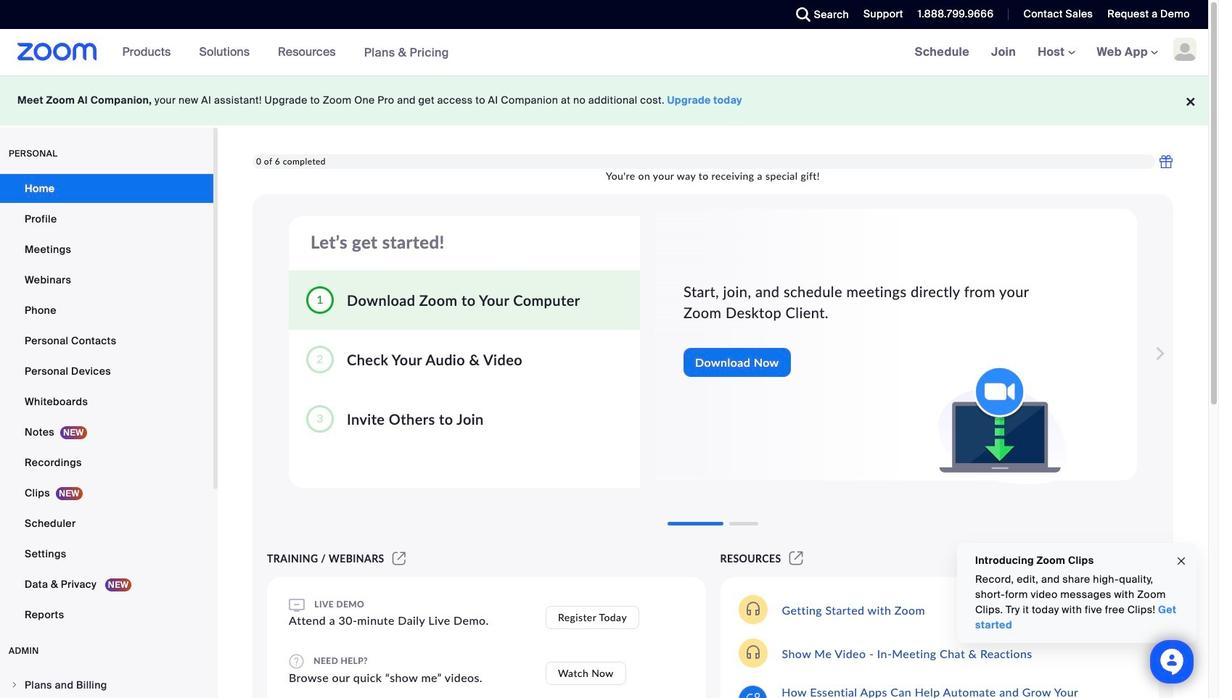 Task type: locate. For each thing, give the bounding box(es) containing it.
1 horizontal spatial window new image
[[787, 553, 805, 565]]

window new image
[[390, 553, 408, 565], [787, 553, 805, 565]]

banner
[[0, 29, 1208, 76]]

footer
[[0, 75, 1208, 126]]

2 window new image from the left
[[787, 553, 805, 565]]

menu item
[[0, 672, 213, 699]]

close image
[[1175, 553, 1187, 570]]

profile picture image
[[1173, 38, 1197, 61]]

product information navigation
[[111, 29, 460, 76]]

0 horizontal spatial window new image
[[390, 553, 408, 565]]



Task type: vqa. For each thing, say whether or not it's contained in the screenshot.
window new image to the left
yes



Task type: describe. For each thing, give the bounding box(es) containing it.
zoom logo image
[[17, 43, 97, 61]]

next image
[[1148, 340, 1168, 369]]

meetings navigation
[[904, 29, 1208, 76]]

personal menu menu
[[0, 174, 213, 631]]

1 window new image from the left
[[390, 553, 408, 565]]

right image
[[10, 681, 19, 690]]



